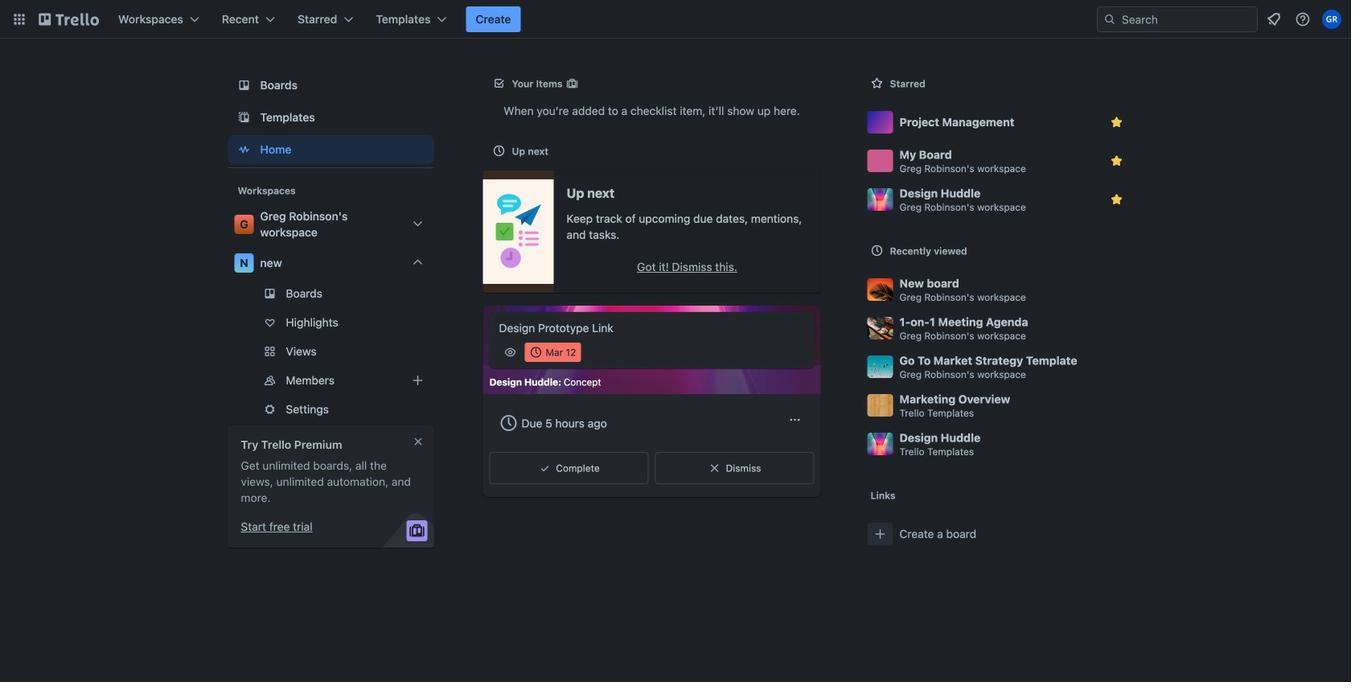 Task type: describe. For each thing, give the bounding box(es) containing it.
0 notifications image
[[1265, 10, 1284, 29]]

open information menu image
[[1295, 11, 1311, 27]]

click to unstar project management. it will be removed from your starred list. image
[[1109, 114, 1125, 130]]

template board image
[[235, 108, 254, 127]]

add image
[[408, 371, 428, 390]]

Search field
[[1117, 7, 1257, 31]]

greg robinson (gregrobinson96) image
[[1323, 10, 1342, 29]]



Task type: locate. For each thing, give the bounding box(es) containing it.
board image
[[235, 76, 254, 95]]

click to unstar my board. it will be removed from your starred list. image
[[1109, 153, 1125, 169]]

primary element
[[0, 0, 1352, 39]]

click to unstar design huddle . it will be removed from your starred list. image
[[1109, 191, 1125, 208]]

back to home image
[[39, 6, 99, 32]]

search image
[[1104, 13, 1117, 26]]

home image
[[235, 140, 254, 159]]



Task type: vqa. For each thing, say whether or not it's contained in the screenshot.
add image
yes



